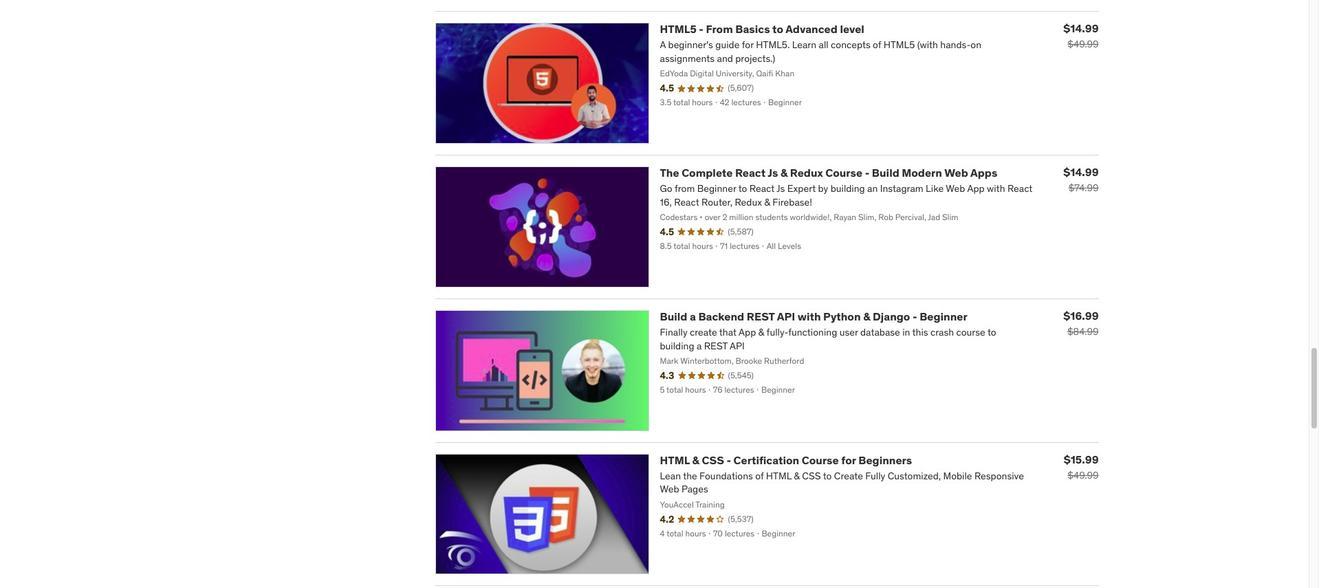 Task type: locate. For each thing, give the bounding box(es) containing it.
& left css
[[692, 453, 699, 467]]

html5
[[660, 22, 697, 36]]

build a backend rest api with python & django - beginner link
[[660, 309, 968, 323]]

2 vertical spatial &
[[692, 453, 699, 467]]

2 $49.99 from the top
[[1068, 469, 1099, 481]]

1 vertical spatial $49.99
[[1068, 469, 1099, 481]]

- left modern on the right of the page
[[865, 166, 870, 179]]

js
[[768, 166, 778, 179]]

$49.99 for $14.99
[[1068, 38, 1099, 50]]

build
[[872, 166, 900, 179], [660, 309, 688, 323]]

the complete react js & redux course - build modern web apps link
[[660, 166, 998, 179]]

build left a
[[660, 309, 688, 323]]

build left modern on the right of the page
[[872, 166, 900, 179]]

with
[[798, 309, 821, 323]]

$49.99 inside $15.99 $49.99
[[1068, 469, 1099, 481]]

0 horizontal spatial build
[[660, 309, 688, 323]]

0 horizontal spatial &
[[692, 453, 699, 467]]

$14.99
[[1064, 21, 1099, 35], [1064, 165, 1099, 179]]

0 vertical spatial $14.99
[[1064, 21, 1099, 35]]

0 vertical spatial $49.99
[[1068, 38, 1099, 50]]

html & css - certification course for beginners link
[[660, 453, 912, 467]]

$84.99
[[1068, 325, 1099, 338]]

-
[[699, 22, 704, 36], [865, 166, 870, 179], [913, 309, 917, 323], [727, 453, 731, 467]]

to
[[773, 22, 784, 36]]

python
[[823, 309, 861, 323]]

1 vertical spatial $14.99
[[1064, 165, 1099, 179]]

1 $49.99 from the top
[[1068, 38, 1099, 50]]

& left django
[[863, 309, 871, 323]]

django
[[873, 309, 910, 323]]

0 vertical spatial build
[[872, 166, 900, 179]]

0 vertical spatial &
[[781, 166, 788, 179]]

1 horizontal spatial build
[[872, 166, 900, 179]]

0 vertical spatial course
[[826, 166, 863, 179]]

course
[[826, 166, 863, 179], [802, 453, 839, 467]]

react
[[735, 166, 766, 179]]

course right redux
[[826, 166, 863, 179]]

$16.99
[[1064, 309, 1099, 322]]

2 horizontal spatial &
[[863, 309, 871, 323]]

&
[[781, 166, 788, 179], [863, 309, 871, 323], [692, 453, 699, 467]]

a
[[690, 309, 696, 323]]

complete
[[682, 166, 733, 179]]

html
[[660, 453, 690, 467]]

1 vertical spatial build
[[660, 309, 688, 323]]

beginners
[[859, 453, 912, 467]]

backend
[[699, 309, 744, 323]]

modern
[[902, 166, 942, 179]]

1 vertical spatial &
[[863, 309, 871, 323]]

- left from
[[699, 22, 704, 36]]

web
[[945, 166, 968, 179]]

1 $14.99 from the top
[[1064, 21, 1099, 35]]

api
[[777, 309, 795, 323]]

course left for
[[802, 453, 839, 467]]

html5 - from basics to advanced level
[[660, 22, 865, 36]]

$49.99 inside $14.99 $49.99
[[1068, 38, 1099, 50]]

2 $14.99 from the top
[[1064, 165, 1099, 179]]

$49.99
[[1068, 38, 1099, 50], [1068, 469, 1099, 481]]

& right the js
[[781, 166, 788, 179]]



Task type: vqa. For each thing, say whether or not it's contained in the screenshot.
the bottommost COURSE
yes



Task type: describe. For each thing, give the bounding box(es) containing it.
$74.99
[[1069, 182, 1099, 194]]

$14.99 for the complete react js & redux course - build modern web apps
[[1064, 165, 1099, 179]]

$14.99 $49.99
[[1064, 21, 1099, 50]]

$14.99 $74.99
[[1064, 165, 1099, 194]]

rest
[[747, 309, 775, 323]]

certification
[[734, 453, 800, 467]]

for
[[841, 453, 856, 467]]

the complete react js & redux course - build modern web apps
[[660, 166, 998, 179]]

html & css - certification course for beginners
[[660, 453, 912, 467]]

$14.99 for html5 - from basics to advanced level
[[1064, 21, 1099, 35]]

build a backend rest api with python & django - beginner
[[660, 309, 968, 323]]

html5 - from basics to advanced level link
[[660, 22, 865, 36]]

1 vertical spatial course
[[802, 453, 839, 467]]

level
[[840, 22, 865, 36]]

$15.99
[[1064, 452, 1099, 466]]

from
[[706, 22, 733, 36]]

- right django
[[913, 309, 917, 323]]

beginner
[[920, 309, 968, 323]]

$15.99 $49.99
[[1064, 452, 1099, 481]]

basics
[[736, 22, 770, 36]]

1 horizontal spatial &
[[781, 166, 788, 179]]

$49.99 for $15.99
[[1068, 469, 1099, 481]]

apps
[[971, 166, 998, 179]]

css
[[702, 453, 724, 467]]

- right css
[[727, 453, 731, 467]]

the
[[660, 166, 679, 179]]

$16.99 $84.99
[[1064, 309, 1099, 338]]

redux
[[790, 166, 823, 179]]

advanced
[[786, 22, 838, 36]]



